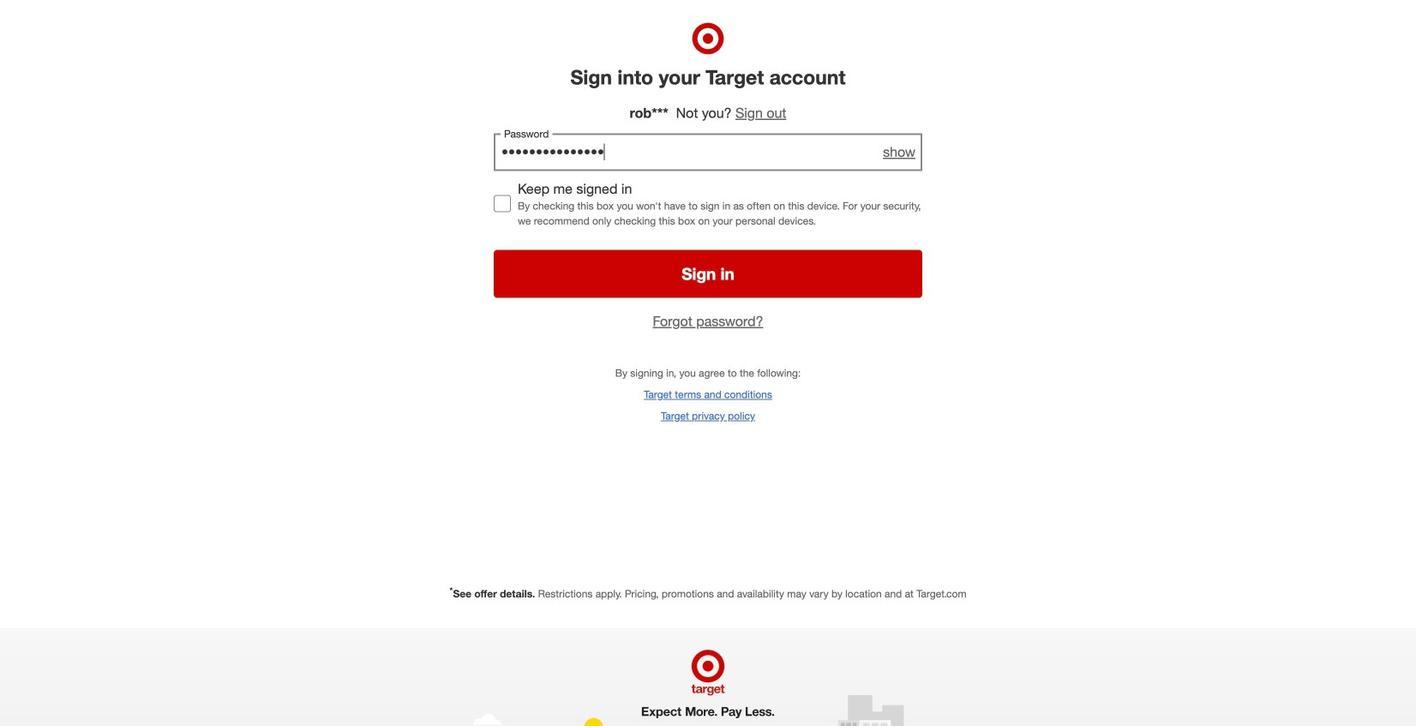 Task type: vqa. For each thing, say whether or not it's contained in the screenshot.
password field
yes



Task type: describe. For each thing, give the bounding box(es) containing it.
target: expect more. pay less. image
[[467, 628, 949, 726]]



Task type: locate. For each thing, give the bounding box(es) containing it.
None checkbox
[[494, 195, 511, 212]]

None password field
[[494, 133, 922, 171]]



